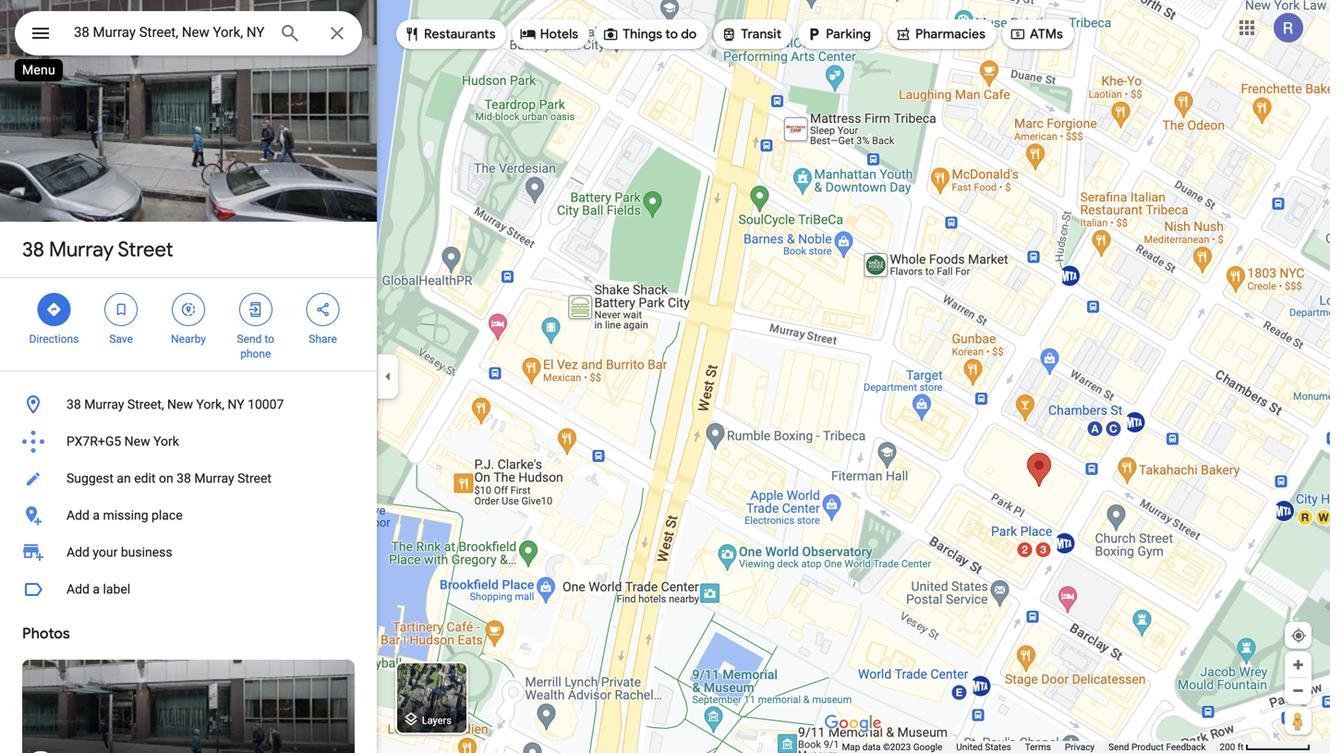 Task type: locate. For each thing, give the bounding box(es) containing it.

[[721, 24, 738, 44]]

to
[[666, 26, 678, 43], [265, 333, 274, 346]]

0 horizontal spatial send
[[237, 333, 262, 346]]

photos
[[22, 624, 70, 643]]

200 ft
[[1220, 742, 1244, 753]]

0 vertical spatial send
[[237, 333, 262, 346]]

phone
[[240, 347, 271, 360]]


[[1010, 24, 1027, 44]]

add your business link
[[0, 534, 377, 571]]

ft
[[1238, 742, 1244, 753]]

suggest an edit on 38 murray street button
[[0, 460, 377, 497]]

feedback
[[1167, 742, 1206, 753]]

send inside button
[[1109, 742, 1130, 753]]

1 vertical spatial send
[[1109, 742, 1130, 753]]

0 horizontal spatial 38
[[22, 237, 44, 262]]

transit
[[741, 26, 782, 43]]

nearby
[[171, 333, 206, 346]]

send product feedback button
[[1109, 741, 1206, 753]]

an
[[117, 471, 131, 486]]

business
[[121, 545, 172, 560]]

 restaurants
[[404, 24, 496, 44]]


[[30, 20, 52, 47]]

to up phone
[[265, 333, 274, 346]]

38 inside "button"
[[67, 397, 81, 412]]

3 add from the top
[[67, 582, 90, 597]]

add left label
[[67, 582, 90, 597]]


[[806, 24, 823, 44]]

a inside 'add a missing place' button
[[93, 508, 100, 523]]

 transit
[[721, 24, 782, 44]]

0 horizontal spatial new
[[124, 434, 150, 449]]

privacy
[[1065, 742, 1095, 753]]

label
[[103, 582, 130, 597]]

1 add from the top
[[67, 508, 90, 523]]

show street view coverage image
[[1285, 707, 1312, 735]]

2 add from the top
[[67, 545, 90, 560]]

send inside the send to phone
[[237, 333, 262, 346]]

send for send product feedback
[[1109, 742, 1130, 753]]

1 horizontal spatial street
[[238, 471, 272, 486]]

38 up directions
[[22, 237, 44, 262]]

1 horizontal spatial new
[[167, 397, 193, 412]]

add
[[67, 508, 90, 523], [67, 545, 90, 560], [67, 582, 90, 597]]

0 vertical spatial add
[[67, 508, 90, 523]]

1 horizontal spatial 38
[[67, 397, 81, 412]]

parking
[[826, 26, 871, 43]]

38 for 38 murray street
[[22, 237, 44, 262]]

1 vertical spatial 38
[[67, 397, 81, 412]]

2 vertical spatial 38
[[177, 471, 191, 486]]

zoom out image
[[1292, 684, 1306, 698]]


[[520, 24, 537, 44]]

add inside add your business link
[[67, 545, 90, 560]]

 parking
[[806, 24, 871, 44]]

actions for 38 murray street region
[[0, 278, 377, 371]]

atms
[[1030, 26, 1064, 43]]

to inside  things to do
[[666, 26, 678, 43]]

add inside add a label button
[[67, 582, 90, 597]]

px7r+g5
[[67, 434, 121, 449]]

pharmacies
[[916, 26, 986, 43]]

a left label
[[93, 582, 100, 597]]

new
[[167, 397, 193, 412], [124, 434, 150, 449]]

 search field
[[15, 11, 362, 59]]

privacy button
[[1065, 741, 1095, 753]]

footer containing map data ©2023 google
[[842, 741, 1220, 753]]

0 horizontal spatial to
[[265, 333, 274, 346]]

map data ©2023 google
[[842, 742, 943, 753]]


[[603, 24, 619, 44]]

a
[[93, 508, 100, 523], [93, 582, 100, 597]]

new left 'york,'
[[167, 397, 193, 412]]

1 vertical spatial murray
[[84, 397, 124, 412]]

google
[[914, 742, 943, 753]]

0 vertical spatial a
[[93, 508, 100, 523]]

2 vertical spatial add
[[67, 582, 90, 597]]

murray inside button
[[194, 471, 234, 486]]

0 vertical spatial 38
[[22, 237, 44, 262]]


[[315, 299, 331, 320]]

new left the 'york'
[[124, 434, 150, 449]]

0 vertical spatial new
[[167, 397, 193, 412]]

1 vertical spatial a
[[93, 582, 100, 597]]

0 horizontal spatial street
[[118, 237, 173, 262]]

suggest
[[67, 471, 114, 486]]

px7r+g5 new york button
[[0, 423, 377, 460]]

york
[[153, 434, 179, 449]]

google account: ruby anderson  
(rubyanndersson@gmail.com) image
[[1274, 13, 1304, 43]]

38 right on
[[177, 471, 191, 486]]

None field
[[74, 21, 264, 43]]

zoom in image
[[1292, 658, 1306, 672]]

©2023
[[883, 742, 911, 753]]

suggest an edit on 38 murray street
[[67, 471, 272, 486]]

murray inside "button"
[[84, 397, 124, 412]]

street
[[118, 237, 173, 262], [238, 471, 272, 486]]

 things to do
[[603, 24, 697, 44]]

38 up px7r+g5
[[67, 397, 81, 412]]

a for label
[[93, 582, 100, 597]]


[[113, 299, 130, 320]]

send left product
[[1109, 742, 1130, 753]]

2 a from the top
[[93, 582, 100, 597]]

murray
[[49, 237, 114, 262], [84, 397, 124, 412], [194, 471, 234, 486]]

directions
[[29, 333, 79, 346]]

murray down px7r+g5 new york button
[[194, 471, 234, 486]]

street down 10007
[[238, 471, 272, 486]]

0 vertical spatial to
[[666, 26, 678, 43]]

street up 
[[118, 237, 173, 262]]

murray up  on the left top
[[49, 237, 114, 262]]

footer
[[842, 741, 1220, 753]]

2 horizontal spatial 38
[[177, 471, 191, 486]]

new inside "button"
[[167, 397, 193, 412]]

share
[[309, 333, 337, 346]]

united
[[957, 742, 983, 753]]

2 vertical spatial murray
[[194, 471, 234, 486]]

1 vertical spatial street
[[238, 471, 272, 486]]

1 horizontal spatial send
[[1109, 742, 1130, 753]]

0 vertical spatial murray
[[49, 237, 114, 262]]

street inside button
[[238, 471, 272, 486]]

1 vertical spatial to
[[265, 333, 274, 346]]

1 a from the top
[[93, 508, 100, 523]]

200 ft button
[[1220, 742, 1311, 753]]

1 horizontal spatial to
[[666, 26, 678, 43]]

terms button
[[1026, 741, 1052, 753]]

1 vertical spatial new
[[124, 434, 150, 449]]

a inside add a label button
[[93, 582, 100, 597]]

a left the 'missing'
[[93, 508, 100, 523]]

send up phone
[[237, 333, 262, 346]]

0 vertical spatial street
[[118, 237, 173, 262]]

1 vertical spatial add
[[67, 545, 90, 560]]

send
[[237, 333, 262, 346], [1109, 742, 1130, 753]]

add down the suggest
[[67, 508, 90, 523]]

add left your
[[67, 545, 90, 560]]

add inside 'add a missing place' button
[[67, 508, 90, 523]]

38 murray street, new york, ny 10007 button
[[0, 386, 377, 423]]

add your business
[[67, 545, 172, 560]]

murray up px7r+g5
[[84, 397, 124, 412]]

add for add a missing place
[[67, 508, 90, 523]]

to left the do
[[666, 26, 678, 43]]

38
[[22, 237, 44, 262], [67, 397, 81, 412], [177, 471, 191, 486]]



Task type: vqa. For each thing, say whether or not it's contained in the screenshot.


Task type: describe. For each thing, give the bounding box(es) containing it.
add for add your business
[[67, 545, 90, 560]]

10007
[[248, 397, 284, 412]]

200
[[1220, 742, 1236, 753]]

things
[[623, 26, 663, 43]]

states
[[985, 742, 1012, 753]]

footer inside google maps element
[[842, 741, 1220, 753]]

add a label button
[[0, 571, 377, 608]]


[[404, 24, 420, 44]]

your
[[93, 545, 118, 560]]

restaurants
[[424, 26, 496, 43]]

a for missing
[[93, 508, 100, 523]]

 button
[[15, 11, 67, 59]]

ny
[[228, 397, 245, 412]]

google maps element
[[0, 0, 1331, 753]]

data
[[863, 742, 881, 753]]

send to phone
[[237, 333, 274, 360]]

new inside button
[[124, 434, 150, 449]]

38 murray street, new york, ny 10007
[[67, 397, 284, 412]]

place
[[152, 508, 183, 523]]

px7r+g5 new york
[[67, 434, 179, 449]]

show your location image
[[1291, 627, 1308, 644]]

to inside the send to phone
[[265, 333, 274, 346]]


[[895, 24, 912, 44]]

street,
[[127, 397, 164, 412]]

product
[[1132, 742, 1164, 753]]

38 Murray Street, New York, NY 10007 field
[[15, 11, 362, 55]]

terms
[[1026, 742, 1052, 753]]

add for add a label
[[67, 582, 90, 597]]

united states button
[[957, 741, 1012, 753]]

layers
[[422, 715, 452, 726]]

add a label
[[67, 582, 130, 597]]

edit
[[134, 471, 156, 486]]

 pharmacies
[[895, 24, 986, 44]]

add a missing place
[[67, 508, 183, 523]]

38 murray street
[[22, 237, 173, 262]]

 atms
[[1010, 24, 1064, 44]]

send product feedback
[[1109, 742, 1206, 753]]


[[247, 299, 264, 320]]

save
[[109, 333, 133, 346]]

add a missing place button
[[0, 497, 377, 534]]


[[180, 299, 197, 320]]

york,
[[196, 397, 225, 412]]

38 murray street main content
[[0, 0, 377, 753]]

 hotels
[[520, 24, 579, 44]]

do
[[681, 26, 697, 43]]

missing
[[103, 508, 148, 523]]

murray for street,
[[84, 397, 124, 412]]


[[46, 299, 62, 320]]

38 inside button
[[177, 471, 191, 486]]

send for send to phone
[[237, 333, 262, 346]]

on
[[159, 471, 173, 486]]

hotels
[[540, 26, 579, 43]]

38 for 38 murray street, new york, ny 10007
[[67, 397, 81, 412]]

map
[[842, 742, 861, 753]]

none field inside 38 murray street, new york, ny 10007 'field'
[[74, 21, 264, 43]]

murray for street
[[49, 237, 114, 262]]

collapse side panel image
[[378, 366, 398, 387]]

united states
[[957, 742, 1012, 753]]



